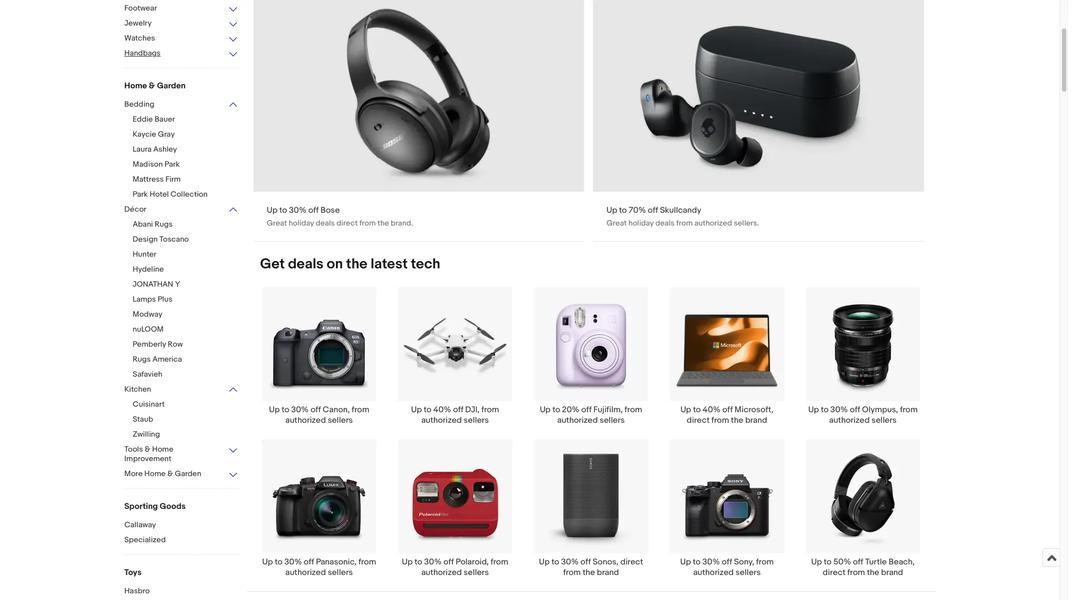 Task type: locate. For each thing, give the bounding box(es) containing it.
up inside up to 30% off sony, from authorized sellers
[[680, 558, 691, 568]]

sellers inside up to 30% off sony, from authorized sellers
[[736, 568, 761, 579]]

up inside up to 40% off dji, from authorized sellers
[[411, 405, 422, 416]]

up for up to 30% off canon, from authorized sellers
[[269, 405, 280, 416]]

to for up to 40% off microsoft, direct from the brand
[[693, 405, 701, 416]]

1 40% from the left
[[433, 405, 451, 416]]

great
[[267, 219, 287, 228], [607, 219, 627, 228]]

décor
[[124, 205, 146, 214]]

1 horizontal spatial brand
[[745, 416, 767, 426]]

off inside up to 40% off microsoft, direct from the brand
[[723, 405, 733, 416]]

brand
[[745, 416, 767, 426], [597, 568, 619, 579], [881, 568, 903, 579]]

up inside the up to 70% off skullcandy great holiday deals from authorized sellers.
[[607, 205, 618, 216]]

off right 50%
[[853, 558, 863, 568]]

0 horizontal spatial 40%
[[433, 405, 451, 416]]

40% left dji,
[[433, 405, 451, 416]]

authorized inside up to 40% off dji, from authorized sellers
[[421, 416, 462, 426]]

off inside up to 30% off sony, from authorized sellers
[[722, 558, 732, 568]]

1 holiday from the left
[[289, 219, 314, 228]]

off inside up to 30% off olympus, from authorized sellers
[[850, 405, 860, 416]]

off left canon,
[[311, 405, 321, 416]]

off left dji,
[[453, 405, 464, 416]]

to inside up to 30% off bose great holiday deals direct from the brand.
[[279, 205, 287, 216]]

30% inside up to 30% off sonos, direct from the brand
[[561, 558, 579, 568]]

cuisinart link
[[133, 400, 247, 411]]

authorized
[[695, 219, 732, 228], [285, 416, 326, 426], [421, 416, 462, 426], [557, 416, 598, 426], [829, 416, 870, 426], [285, 568, 326, 579], [421, 568, 462, 579], [693, 568, 734, 579]]

from
[[360, 219, 376, 228], [677, 219, 693, 228], [352, 405, 369, 416], [482, 405, 499, 416], [625, 405, 642, 416], [900, 405, 918, 416], [712, 416, 729, 426], [359, 558, 376, 568], [491, 558, 508, 568], [756, 558, 774, 568], [563, 568, 581, 579], [848, 568, 865, 579]]

to inside up to 40% off microsoft, direct from the brand
[[693, 405, 701, 416]]

sellers inside up to 30% off olympus, from authorized sellers
[[872, 416, 897, 426]]

& up bedding on the top
[[149, 81, 155, 91]]

up for up to 30% off polaroid, from authorized sellers
[[402, 558, 413, 568]]

rugs up the toscano
[[155, 220, 173, 229]]

off inside up to 30% off polaroid, from authorized sellers
[[444, 558, 454, 568]]

from right polaroid, at the left of the page
[[491, 558, 508, 568]]

30% inside "up to 30% off canon, from authorized sellers"
[[291, 405, 309, 416]]

1 vertical spatial &
[[145, 445, 150, 455]]

0 vertical spatial park
[[165, 160, 180, 169]]

authorized inside up to 30% off panasonic, from authorized sellers
[[285, 568, 326, 579]]

abani rugs link
[[133, 220, 247, 230]]

up inside up to 40% off microsoft, direct from the brand
[[681, 405, 691, 416]]

off inside the up to 70% off skullcandy great holiday deals from authorized sellers.
[[648, 205, 658, 216]]

sellers inside up to 30% off panasonic, from authorized sellers
[[328, 568, 353, 579]]

great inside the up to 70% off skullcandy great holiday deals from authorized sellers.
[[607, 219, 627, 228]]

tech
[[411, 256, 440, 273]]

sellers
[[328, 416, 353, 426], [464, 416, 489, 426], [600, 416, 625, 426], [872, 416, 897, 426], [328, 568, 353, 579], [464, 568, 489, 579], [736, 568, 761, 579]]

the inside up to 30% off bose great holiday deals direct from the brand.
[[378, 219, 389, 228]]

deals inside the up to 70% off skullcandy great holiday deals from authorized sellers.
[[656, 219, 675, 228]]

1 horizontal spatial holiday
[[629, 219, 654, 228]]

off inside up to 50% off turtle beach, direct from the brand
[[853, 558, 863, 568]]

authorized inside up to 30% off sony, from authorized sellers
[[693, 568, 734, 579]]

off inside up to 30% off bose great holiday deals direct from the brand.
[[308, 205, 319, 216]]

30%
[[289, 205, 307, 216], [291, 405, 309, 416], [831, 405, 848, 416], [284, 558, 302, 568], [424, 558, 442, 568], [561, 558, 579, 568], [703, 558, 720, 568]]

brand inside up to 30% off sonos, direct from the brand
[[597, 568, 619, 579]]

1 horizontal spatial park
[[165, 160, 180, 169]]

direct inside up to 30% off bose great holiday deals direct from the brand.
[[337, 219, 358, 228]]

from left sonos, at right
[[563, 568, 581, 579]]

from right dji,
[[482, 405, 499, 416]]

& right tools
[[145, 445, 150, 455]]

up for up to 20% off fujifilm, from authorized sellers
[[540, 405, 551, 416]]

to inside up to 30% off olympus, from authorized sellers
[[821, 405, 829, 416]]

mattress
[[133, 175, 164, 184]]

from inside up to 50% off turtle beach, direct from the brand
[[848, 568, 865, 579]]

off right 20%
[[581, 405, 592, 416]]

up inside "up to 30% off canon, from authorized sellers"
[[269, 405, 280, 416]]

40% inside up to 40% off dji, from authorized sellers
[[433, 405, 451, 416]]

polaroid,
[[456, 558, 489, 568]]

up inside up to 30% off polaroid, from authorized sellers
[[402, 558, 413, 568]]

staub
[[133, 415, 153, 425]]

great inside up to 30% off bose great holiday deals direct from the brand.
[[267, 219, 287, 228]]

to for up to 30% off sony, from authorized sellers
[[693, 558, 701, 568]]

up to 50% off turtle beach, direct from the brand link
[[795, 440, 931, 579]]

from inside the up to 70% off skullcandy great holiday deals from authorized sellers.
[[677, 219, 693, 228]]

rugs up safavieh
[[133, 355, 151, 364]]

20%
[[562, 405, 580, 416]]

1 horizontal spatial rugs
[[155, 220, 173, 229]]

on
[[327, 256, 343, 273]]

authorized inside up to 30% off olympus, from authorized sellers
[[829, 416, 870, 426]]

the
[[378, 219, 389, 228], [346, 256, 368, 273], [731, 416, 744, 426], [583, 568, 595, 579], [867, 568, 880, 579]]

from left brand.
[[360, 219, 376, 228]]

hunter link
[[133, 250, 247, 260]]

from inside up to 20% off fujifilm, from authorized sellers
[[625, 405, 642, 416]]

kitchen
[[124, 385, 151, 395]]

off for polaroid,
[[444, 558, 454, 568]]

park up décor
[[133, 190, 148, 199]]

0 horizontal spatial rugs
[[133, 355, 151, 364]]

home down zwilling
[[152, 445, 173, 455]]

from right canon,
[[352, 405, 369, 416]]

30% inside up to 30% off bose great holiday deals direct from the brand.
[[289, 205, 307, 216]]

off inside up to 40% off dji, from authorized sellers
[[453, 405, 464, 416]]

tools
[[124, 445, 143, 455]]

0 horizontal spatial great
[[267, 219, 287, 228]]

from right fujifilm,
[[625, 405, 642, 416]]

holiday for 30%
[[289, 219, 314, 228]]

2 holiday from the left
[[629, 219, 654, 228]]

off inside up to 30% off sonos, direct from the brand
[[581, 558, 591, 568]]

mattress firm link
[[133, 175, 247, 185]]

authorized for up to 30% off canon, from authorized sellers
[[285, 416, 326, 426]]

more
[[124, 470, 143, 479]]

30% left bose
[[289, 205, 307, 216]]

from left turtle
[[848, 568, 865, 579]]

from down skullcandy
[[677, 219, 693, 228]]

off for bose
[[308, 205, 319, 216]]

up inside up to 30% off panasonic, from authorized sellers
[[262, 558, 273, 568]]

ashley
[[153, 145, 177, 154]]

from inside up to 30% off sony, from authorized sellers
[[756, 558, 774, 568]]

off left polaroid, at the left of the page
[[444, 558, 454, 568]]

sony,
[[734, 558, 754, 568]]

brand inside up to 40% off microsoft, direct from the brand
[[745, 416, 767, 426]]

40%
[[433, 405, 451, 416], [703, 405, 721, 416]]

improvement
[[124, 455, 171, 464]]

off inside up to 20% off fujifilm, from authorized sellers
[[581, 405, 592, 416]]

sellers for canon,
[[328, 416, 353, 426]]

1 great from the left
[[267, 219, 287, 228]]

garden up bedding dropdown button
[[157, 81, 186, 91]]

to for up to 30% off sonos, direct from the brand
[[552, 558, 559, 568]]

authorized inside up to 20% off fujifilm, from authorized sellers
[[557, 416, 598, 426]]

holiday for 70%
[[629, 219, 654, 228]]

40% for authorized
[[433, 405, 451, 416]]

park up firm
[[165, 160, 180, 169]]

up for up to 70% off skullcandy great holiday deals from authorized sellers.
[[607, 205, 618, 216]]

40% left microsoft,
[[703, 405, 721, 416]]

off for dji,
[[453, 405, 464, 416]]

sellers inside "up to 30% off canon, from authorized sellers"
[[328, 416, 353, 426]]

garden
[[157, 81, 186, 91], [175, 470, 201, 479]]

to for up to 30% off polaroid, from authorized sellers
[[415, 558, 422, 568]]

off for turtle
[[853, 558, 863, 568]]

1 vertical spatial park
[[133, 190, 148, 199]]

authorized for up to 30% off polaroid, from authorized sellers
[[421, 568, 462, 579]]

up to 30% off panasonic, from authorized sellers
[[262, 558, 376, 579]]

up inside up to 30% off bose great holiday deals direct from the brand.
[[267, 205, 278, 216]]

sellers for olympus,
[[872, 416, 897, 426]]

30% for panasonic,
[[284, 558, 302, 568]]

1 vertical spatial garden
[[175, 470, 201, 479]]

2 40% from the left
[[703, 405, 721, 416]]

off left bose
[[308, 205, 319, 216]]

park
[[165, 160, 180, 169], [133, 190, 148, 199]]

from inside up to 30% off bose great holiday deals direct from the brand.
[[360, 219, 376, 228]]

2 great from the left
[[607, 219, 627, 228]]

30% for bose
[[289, 205, 307, 216]]

laura ashley link
[[133, 145, 247, 155]]

up inside up to 30% off olympus, from authorized sellers
[[808, 405, 819, 416]]

off left panasonic,
[[304, 558, 314, 568]]

panasonic,
[[316, 558, 357, 568]]

40% for from
[[703, 405, 721, 416]]

pemberly row link
[[133, 340, 247, 351]]

30% left canon,
[[291, 405, 309, 416]]

plus
[[158, 295, 172, 304]]

from left microsoft,
[[712, 416, 729, 426]]

from right olympus,
[[900, 405, 918, 416]]

footwear
[[124, 3, 157, 13]]

up inside up to 50% off turtle beach, direct from the brand
[[811, 558, 822, 568]]

hasbro link
[[124, 587, 238, 598]]

holiday inside the up to 70% off skullcandy great holiday deals from authorized sellers.
[[629, 219, 654, 228]]

to inside the up to 70% off skullcandy great holiday deals from authorized sellers.
[[619, 205, 627, 216]]

get deals on the latest tech
[[260, 256, 440, 273]]

30% inside up to 30% off sony, from authorized sellers
[[703, 558, 720, 568]]

0 vertical spatial home
[[124, 81, 147, 91]]

deals inside up to 30% off bose great holiday deals direct from the brand.
[[316, 219, 335, 228]]

up for up to 30% off sony, from authorized sellers
[[680, 558, 691, 568]]

sellers for polaroid,
[[464, 568, 489, 579]]

up to 70% off skullcandy great holiday deals from authorized sellers.
[[607, 205, 759, 228]]

home down the improvement
[[144, 470, 166, 479]]

handbags
[[124, 48, 161, 58]]

to inside up to 30% off panasonic, from authorized sellers
[[275, 558, 283, 568]]

up to 20% off fujifilm, from authorized sellers link
[[523, 287, 659, 426]]

to inside up to 30% off polaroid, from authorized sellers
[[415, 558, 422, 568]]

off inside up to 30% off panasonic, from authorized sellers
[[304, 558, 314, 568]]

nuloom link
[[133, 325, 247, 336]]

dji,
[[465, 405, 480, 416]]

1 vertical spatial rugs
[[133, 355, 151, 364]]

off left 'sony,'
[[722, 558, 732, 568]]

jonathan
[[133, 280, 173, 289]]

from inside up to 30% off panasonic, from authorized sellers
[[359, 558, 376, 568]]

specialized
[[124, 536, 166, 545]]

off left olympus,
[[850, 405, 860, 416]]

the inside up to 30% off sonos, direct from the brand
[[583, 568, 595, 579]]

up to 30% off sonos, direct from the brand link
[[523, 440, 659, 579]]

up for up to 50% off turtle beach, direct from the brand
[[811, 558, 822, 568]]

to for up to 30% off olympus, from authorized sellers
[[821, 405, 829, 416]]

hunter
[[133, 250, 156, 259]]

authorized inside "up to 30% off canon, from authorized sellers"
[[285, 416, 326, 426]]

deals down skullcandy
[[656, 219, 675, 228]]

2 vertical spatial &
[[167, 470, 173, 479]]

off inside "up to 30% off canon, from authorized sellers"
[[311, 405, 321, 416]]

30% left polaroid, at the left of the page
[[424, 558, 442, 568]]

0 vertical spatial rugs
[[155, 220, 173, 229]]

sellers inside up to 20% off fujifilm, from authorized sellers
[[600, 416, 625, 426]]

deals down bose
[[316, 219, 335, 228]]

to inside up to 50% off turtle beach, direct from the brand
[[824, 558, 832, 568]]

watches button
[[124, 33, 238, 44]]

the inside up to 40% off microsoft, direct from the brand
[[731, 416, 744, 426]]

hydeline link
[[133, 265, 247, 275]]

up inside up to 20% off fujifilm, from authorized sellers
[[540, 405, 551, 416]]

to inside up to 40% off dji, from authorized sellers
[[424, 405, 432, 416]]

authorized for up to 30% off sony, from authorized sellers
[[693, 568, 734, 579]]

madison park link
[[133, 160, 247, 170]]

off left microsoft,
[[723, 405, 733, 416]]

1 horizontal spatial 40%
[[703, 405, 721, 416]]

to for up to 50% off turtle beach, direct from the brand
[[824, 558, 832, 568]]

from right panasonic,
[[359, 558, 376, 568]]

rugs
[[155, 220, 173, 229], [133, 355, 151, 364]]

watches
[[124, 33, 155, 43]]

sellers inside up to 40% off dji, from authorized sellers
[[464, 416, 489, 426]]

up to 40% off dji, from authorized sellers
[[411, 405, 499, 426]]

1 horizontal spatial great
[[607, 219, 627, 228]]

off left sonos, at right
[[581, 558, 591, 568]]

off for olympus,
[[850, 405, 860, 416]]

lamps
[[133, 295, 156, 304]]

deals for skullcandy
[[656, 219, 675, 228]]

0 horizontal spatial brand
[[597, 568, 619, 579]]

2 horizontal spatial brand
[[881, 568, 903, 579]]

authorized inside up to 30% off polaroid, from authorized sellers
[[421, 568, 462, 579]]

30% left sonos, at right
[[561, 558, 579, 568]]

to inside up to 30% off sony, from authorized sellers
[[693, 558, 701, 568]]

1 vertical spatial home
[[152, 445, 173, 455]]

up to 20% off fujifilm, from authorized sellers
[[540, 405, 642, 426]]

to inside up to 20% off fujifilm, from authorized sellers
[[553, 405, 560, 416]]

to inside up to 30% off sonos, direct from the brand
[[552, 558, 559, 568]]

& down tools & home improvement dropdown button
[[167, 470, 173, 479]]

up for up to 30% off olympus, from authorized sellers
[[808, 405, 819, 416]]

garden inside bedding eddie bauer kaycie gray laura ashley madison park mattress firm park hotel collection décor abani rugs design toscano hunter hydeline jonathan y lamps plus modway nuloom pemberly row rugs america safavieh kitchen cuisinart staub zwilling tools & home improvement more home & garden
[[175, 470, 201, 479]]

sellers inside up to 30% off polaroid, from authorized sellers
[[464, 568, 489, 579]]

up to 30% off polaroid, from authorized sellers link
[[387, 440, 523, 579]]

sellers.
[[734, 219, 759, 228]]

30% left olympus,
[[831, 405, 848, 416]]

30% inside up to 30% off panasonic, from authorized sellers
[[284, 558, 302, 568]]

30% left 'sony,'
[[703, 558, 720, 568]]

goods
[[160, 502, 186, 512]]

off right 70%
[[648, 205, 658, 216]]

nuloom
[[133, 325, 164, 334]]

garden down tools & home improvement dropdown button
[[175, 470, 201, 479]]

up to 30% off polaroid, from authorized sellers
[[402, 558, 508, 579]]

home up bedding on the top
[[124, 81, 147, 91]]

toys
[[124, 568, 142, 579]]

from right 'sony,'
[[756, 558, 774, 568]]

up inside up to 30% off sonos, direct from the brand
[[539, 558, 550, 568]]

holiday inside up to 30% off bose great holiday deals direct from the brand.
[[289, 219, 314, 228]]

authorized for up to 40% off dji, from authorized sellers
[[421, 416, 462, 426]]

up for up to 30% off sonos, direct from the brand
[[539, 558, 550, 568]]

0 horizontal spatial holiday
[[289, 219, 314, 228]]

30% left panasonic,
[[284, 558, 302, 568]]

microsoft,
[[735, 405, 774, 416]]

30% inside up to 30% off olympus, from authorized sellers
[[831, 405, 848, 416]]

0 vertical spatial &
[[149, 81, 155, 91]]

off for fujifilm,
[[581, 405, 592, 416]]

great for up to 70% off skullcandy
[[607, 219, 627, 228]]

30% inside up to 30% off polaroid, from authorized sellers
[[424, 558, 442, 568]]

great for up to 30% off bose
[[267, 219, 287, 228]]

40% inside up to 40% off microsoft, direct from the brand
[[703, 405, 721, 416]]

to inside "up to 30% off canon, from authorized sellers"
[[282, 405, 289, 416]]

sporting
[[124, 502, 158, 512]]

None text field
[[253, 0, 584, 241], [593, 0, 924, 241], [253, 0, 584, 241], [593, 0, 924, 241]]

kitchen button
[[124, 385, 238, 396]]

list
[[247, 287, 936, 592]]



Task type: vqa. For each thing, say whether or not it's contained in the screenshot.
"FROM" inside the Up to 30% off Panasonic, from authorized sellers
yes



Task type: describe. For each thing, give the bounding box(es) containing it.
kaycie gray link
[[133, 130, 247, 140]]

0 vertical spatial garden
[[157, 81, 186, 91]]

from inside up to 40% off dji, from authorized sellers
[[482, 405, 499, 416]]

park hotel collection link
[[133, 190, 247, 200]]

sellers for sony,
[[736, 568, 761, 579]]

row
[[168, 340, 183, 349]]

canon,
[[323, 405, 350, 416]]

get
[[260, 256, 285, 273]]

to for up to 30% off canon, from authorized sellers
[[282, 405, 289, 416]]

callaway
[[124, 521, 156, 530]]

firm
[[166, 175, 181, 184]]

direct inside up to 50% off turtle beach, direct from the brand
[[823, 568, 846, 579]]

from inside up to 40% off microsoft, direct from the brand
[[712, 416, 729, 426]]

callaway specialized
[[124, 521, 166, 545]]

off for sonos,
[[581, 558, 591, 568]]

jonathan y link
[[133, 280, 247, 290]]

bauer
[[155, 115, 175, 124]]

modway
[[133, 310, 162, 319]]

sellers for panasonic,
[[328, 568, 353, 579]]

modway link
[[133, 310, 247, 321]]

up to 50% off turtle beach, direct from the brand
[[811, 558, 915, 579]]

sonos,
[[593, 558, 619, 568]]

cuisinart
[[133, 400, 165, 410]]

olympus,
[[862, 405, 898, 416]]

hotel
[[150, 190, 169, 199]]

callaway link
[[124, 521, 238, 531]]

from inside "up to 30% off canon, from authorized sellers"
[[352, 405, 369, 416]]

up to 30% off bose great holiday deals direct from the brand.
[[267, 205, 413, 228]]

laura
[[133, 145, 152, 154]]

up to 40% off microsoft, direct from the brand link
[[659, 287, 795, 426]]

footwear button
[[124, 3, 238, 14]]

sellers for dji,
[[464, 416, 489, 426]]

authorized inside the up to 70% off skullcandy great holiday deals from authorized sellers.
[[695, 219, 732, 228]]

y
[[175, 280, 180, 289]]

design
[[133, 235, 158, 244]]

30% for polaroid,
[[424, 558, 442, 568]]

bedding
[[124, 100, 154, 109]]

turtle
[[865, 558, 887, 568]]

up to 30% off olympus, from authorized sellers link
[[795, 287, 931, 426]]

up to 30% off panasonic, from authorized sellers link
[[251, 440, 387, 579]]

to for up to 70% off skullcandy great holiday deals from authorized sellers.
[[619, 205, 627, 216]]

from inside up to 30% off olympus, from authorized sellers
[[900, 405, 918, 416]]

toscano
[[159, 235, 189, 244]]

hasbro
[[124, 587, 150, 597]]

direct inside up to 40% off microsoft, direct from the brand
[[687, 416, 710, 426]]

jewelry
[[124, 18, 152, 28]]

authorized for up to 20% off fujifilm, from authorized sellers
[[557, 416, 598, 426]]

pemberly
[[133, 340, 166, 349]]

list containing up to 30% off canon, from authorized sellers
[[247, 287, 936, 592]]

off for skullcandy
[[648, 205, 658, 216]]

up to 40% off dji, from authorized sellers link
[[387, 287, 523, 426]]

zwilling link
[[133, 430, 247, 441]]

up to 30% off olympus, from authorized sellers
[[808, 405, 918, 426]]

latest
[[371, 256, 408, 273]]

jewelry button
[[124, 18, 238, 29]]

bose
[[321, 205, 340, 216]]

up to 30% off canon, from authorized sellers
[[269, 405, 369, 426]]

rugs america link
[[133, 355, 247, 366]]

from inside up to 30% off sonos, direct from the brand
[[563, 568, 581, 579]]

30% for canon,
[[291, 405, 309, 416]]

eddie
[[133, 115, 153, 124]]

to for up to 30% off panasonic, from authorized sellers
[[275, 558, 283, 568]]

off for microsoft,
[[723, 405, 733, 416]]

sellers for fujifilm,
[[600, 416, 625, 426]]

safavieh
[[133, 370, 162, 379]]

zwilling
[[133, 430, 160, 440]]

up for up to 40% off microsoft, direct from the brand
[[681, 405, 691, 416]]

up to 40% off microsoft, direct from the brand
[[681, 405, 774, 426]]

up to 30% off sonos, direct from the brand
[[539, 558, 643, 579]]

more home & garden button
[[124, 470, 238, 480]]

off for canon,
[[311, 405, 321, 416]]

70%
[[629, 205, 646, 216]]

gray
[[158, 130, 175, 139]]

up to 30% off canon, from authorized sellers link
[[251, 287, 387, 426]]

30% for olympus,
[[831, 405, 848, 416]]

2 vertical spatial home
[[144, 470, 166, 479]]

off for panasonic,
[[304, 558, 314, 568]]

brand for microsoft,
[[745, 416, 767, 426]]

30% for sonos,
[[561, 558, 579, 568]]

from inside up to 30% off polaroid, from authorized sellers
[[491, 558, 508, 568]]

direct inside up to 30% off sonos, direct from the brand
[[621, 558, 643, 568]]

30% for sony,
[[703, 558, 720, 568]]

kaycie
[[133, 130, 156, 139]]

madison
[[133, 160, 163, 169]]

to for up to 30% off bose great holiday deals direct from the brand.
[[279, 205, 287, 216]]

to for up to 20% off fujifilm, from authorized sellers
[[553, 405, 560, 416]]

authorized for up to 30% off panasonic, from authorized sellers
[[285, 568, 326, 579]]

0 horizontal spatial park
[[133, 190, 148, 199]]

deals left on
[[288, 256, 324, 273]]

home & garden
[[124, 81, 186, 91]]

décor button
[[124, 205, 238, 215]]

lamps plus link
[[133, 295, 247, 305]]

design toscano link
[[133, 235, 247, 245]]

eddie bauer link
[[133, 115, 247, 125]]

off for sony,
[[722, 558, 732, 568]]

50%
[[834, 558, 851, 568]]

sporting goods
[[124, 502, 186, 512]]

up for up to 40% off dji, from authorized sellers
[[411, 405, 422, 416]]

staub link
[[133, 415, 247, 426]]

brand inside up to 50% off turtle beach, direct from the brand
[[881, 568, 903, 579]]

deals for bose
[[316, 219, 335, 228]]

authorized for up to 30% off olympus, from authorized sellers
[[829, 416, 870, 426]]

specialized link
[[124, 536, 238, 546]]

handbags button
[[124, 48, 238, 59]]

tools & home improvement button
[[124, 445, 238, 465]]

to for up to 40% off dji, from authorized sellers
[[424, 405, 432, 416]]

the inside up to 50% off turtle beach, direct from the brand
[[867, 568, 880, 579]]

up to 30% off sony, from authorized sellers
[[680, 558, 774, 579]]

up for up to 30% off bose great holiday deals direct from the brand.
[[267, 205, 278, 216]]

brand for sonos,
[[597, 568, 619, 579]]

brand.
[[391, 219, 413, 228]]

up for up to 30% off panasonic, from authorized sellers
[[262, 558, 273, 568]]



